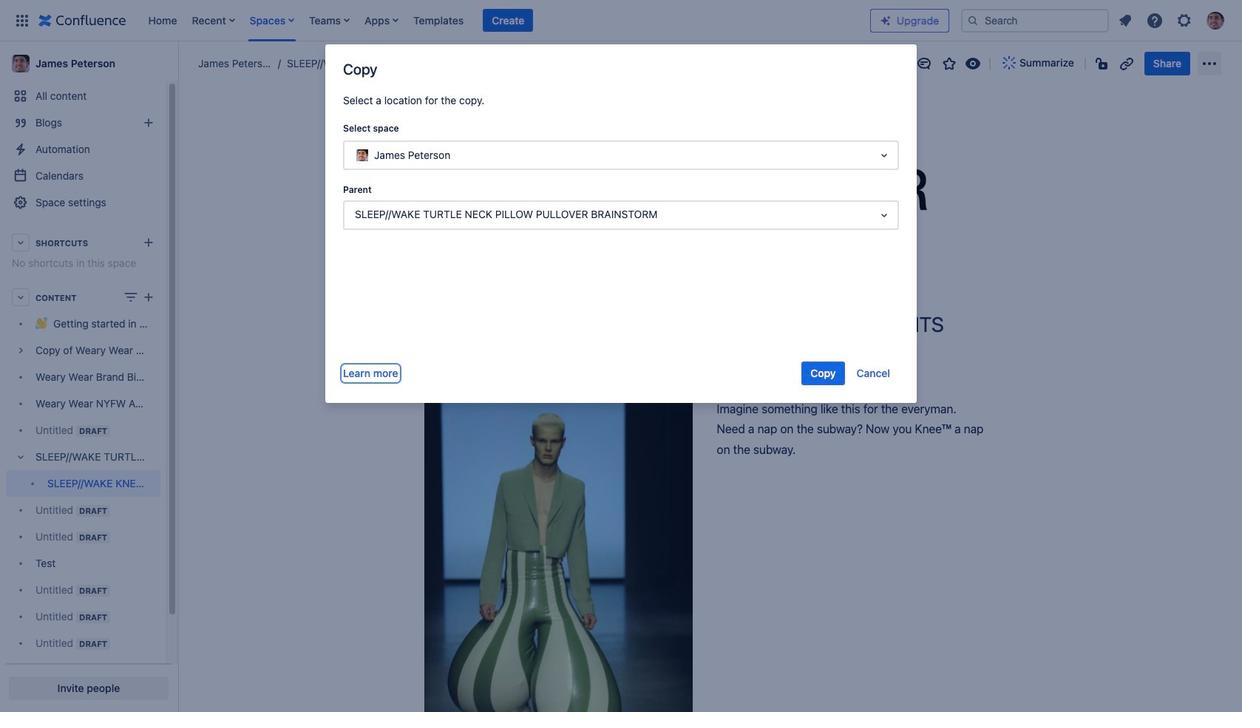Task type: locate. For each thing, give the bounding box(es) containing it.
dialog
[[326, 44, 917, 403]]

tree
[[6, 311, 161, 684]]

banner
[[0, 0, 1243, 41]]

group
[[802, 362, 900, 385]]

None text field
[[353, 208, 356, 223]]

list item
[[188, 0, 239, 41], [305, 0, 354, 41], [483, 9, 534, 32]]

None text field
[[354, 148, 356, 163]]

create a blog image
[[140, 114, 158, 132]]

confluence image
[[38, 11, 126, 29], [38, 11, 126, 29]]

open image
[[876, 146, 894, 164]]

tree item inside space element
[[6, 444, 161, 497]]

space element
[[0, 41, 178, 712]]

settings icon image
[[1176, 11, 1194, 29]]

list
[[141, 0, 871, 41], [1113, 7, 1234, 34]]

None search field
[[962, 9, 1110, 32]]

copy link image
[[1118, 54, 1136, 72]]

2 horizontal spatial list item
[[483, 9, 534, 32]]

premium image
[[880, 14, 892, 26]]

search image
[[968, 14, 980, 26]]

tree inside space element
[[6, 311, 161, 684]]

tree item
[[6, 444, 161, 497]]



Task type: describe. For each thing, give the bounding box(es) containing it.
1 horizontal spatial list
[[1113, 7, 1234, 34]]

star image
[[941, 54, 959, 72]]

create a page image
[[140, 289, 158, 306]]

open image
[[876, 206, 894, 224]]

0 horizontal spatial list item
[[188, 0, 239, 41]]

Search field
[[962, 9, 1110, 32]]

0 horizontal spatial list
[[141, 0, 871, 41]]

list item inside 'global' element
[[483, 9, 534, 32]]

global element
[[9, 0, 871, 41]]

1 horizontal spatial list item
[[305, 0, 354, 41]]



Task type: vqa. For each thing, say whether or not it's contained in the screenshot.
Copy Link icon
yes



